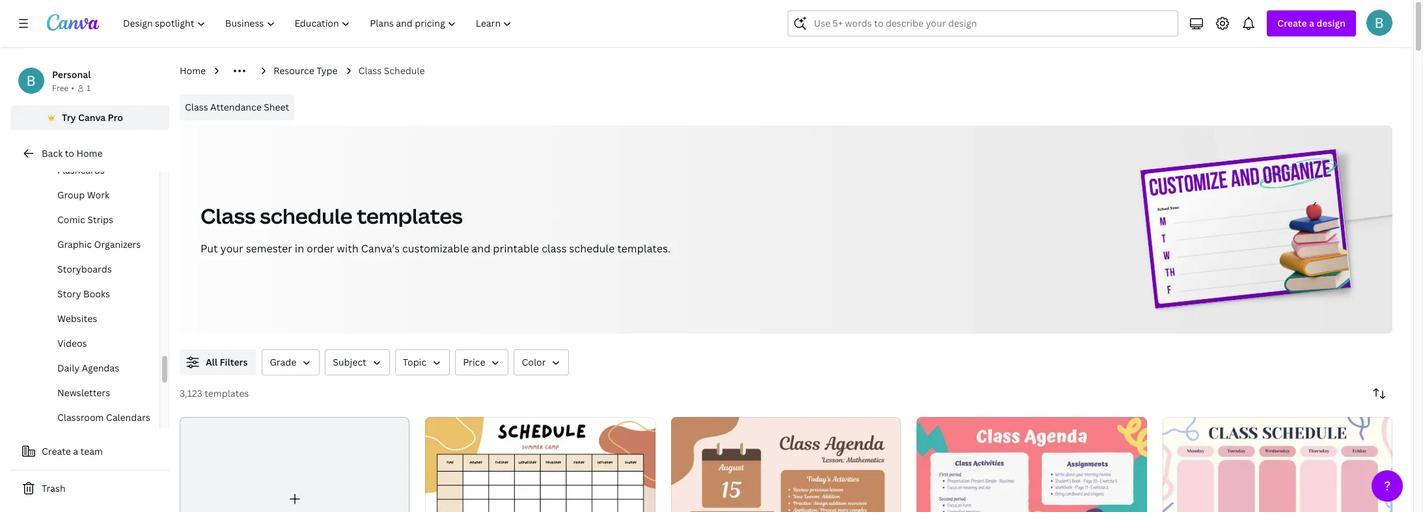 Task type: vqa. For each thing, say whether or not it's contained in the screenshot.
"Collaborate and ideate with online sticky notes"
no



Task type: locate. For each thing, give the bounding box(es) containing it.
0 horizontal spatial create
[[42, 445, 71, 458]]

filters
[[220, 356, 248, 368]]

try canva pro
[[62, 111, 123, 124]]

story books
[[57, 288, 110, 300]]

templates
[[357, 202, 463, 230], [205, 387, 249, 400]]

back to home link
[[10, 141, 169, 167]]

websites
[[57, 312, 97, 325]]

0 vertical spatial a
[[1309, 17, 1314, 29]]

Sort by button
[[1367, 381, 1393, 407]]

try canva pro button
[[10, 105, 169, 130]]

0 horizontal spatial schedule
[[260, 202, 353, 230]]

customizable
[[402, 242, 469, 256]]

color button
[[514, 350, 569, 376]]

trash
[[42, 482, 66, 495]]

story
[[57, 288, 81, 300]]

try
[[62, 111, 76, 124]]

1 vertical spatial class
[[185, 101, 208, 113]]

schedule
[[260, 202, 353, 230], [569, 242, 615, 256]]

classroom calendars
[[57, 411, 150, 424]]

1 vertical spatial schedule
[[569, 242, 615, 256]]

1 vertical spatial create
[[42, 445, 71, 458]]

1 horizontal spatial schedule
[[569, 242, 615, 256]]

home up class attendance sheet
[[180, 64, 206, 77]]

classroom calendars link
[[31, 406, 160, 430]]

class schedule templates image
[[1115, 126, 1393, 334], [1141, 149, 1351, 309]]

templates down all filters
[[205, 387, 249, 400]]

subject
[[333, 356, 366, 368]]

subject button
[[325, 350, 390, 376]]

schedule right class
[[569, 242, 615, 256]]

0 vertical spatial templates
[[357, 202, 463, 230]]

color
[[522, 356, 546, 368]]

websites link
[[31, 307, 160, 331]]

create a design button
[[1267, 10, 1356, 36]]

price button
[[455, 350, 509, 376]]

1 horizontal spatial create
[[1278, 17, 1307, 29]]

resource
[[274, 64, 314, 77]]

0 vertical spatial class
[[358, 64, 382, 77]]

order
[[307, 242, 334, 256]]

calendars
[[106, 411, 150, 424]]

schedule up in
[[260, 202, 353, 230]]

yellow organic summer camp schedule image
[[425, 418, 655, 512]]

1
[[87, 83, 91, 94]]

1 horizontal spatial home
[[180, 64, 206, 77]]

strips
[[87, 214, 113, 226]]

daily
[[57, 362, 80, 374]]

videos
[[57, 337, 87, 350]]

graphic
[[57, 238, 92, 251]]

storyboards
[[57, 263, 112, 275]]

class
[[358, 64, 382, 77], [185, 101, 208, 113], [201, 202, 256, 230]]

beige and brown aesthetic mathematics class agenda image
[[671, 418, 901, 512]]

daily agendas link
[[31, 356, 160, 381]]

0 horizontal spatial templates
[[205, 387, 249, 400]]

2 vertical spatial class
[[201, 202, 256, 230]]

class down home link
[[185, 101, 208, 113]]

0 horizontal spatial a
[[73, 445, 78, 458]]

home up flashcards
[[76, 147, 103, 160]]

1 vertical spatial a
[[73, 445, 78, 458]]

templates up put your semester in order with canva's customizable and printable class schedule templates.
[[357, 202, 463, 230]]

0 vertical spatial create
[[1278, 17, 1307, 29]]

create inside dropdown button
[[1278, 17, 1307, 29]]

flashcards link
[[31, 158, 160, 183]]

flashcards
[[57, 164, 105, 176]]

brad klo image
[[1367, 10, 1393, 36]]

work
[[87, 189, 109, 201]]

semester
[[246, 242, 292, 256]]

free •
[[52, 83, 74, 94]]

type
[[317, 64, 338, 77]]

class up your
[[201, 202, 256, 230]]

home
[[180, 64, 206, 77], [76, 147, 103, 160]]

create left 'team'
[[42, 445, 71, 458]]

team
[[80, 445, 103, 458]]

1 vertical spatial templates
[[205, 387, 249, 400]]

a left design
[[1309, 17, 1314, 29]]

a
[[1309, 17, 1314, 29], [73, 445, 78, 458]]

comic strips link
[[31, 208, 160, 232]]

daily agendas
[[57, 362, 119, 374]]

graphic organizers
[[57, 238, 141, 251]]

all filters
[[206, 356, 248, 368]]

class schedule templates
[[201, 202, 463, 230]]

class left schedule
[[358, 64, 382, 77]]

0 horizontal spatial home
[[76, 147, 103, 160]]

printable
[[493, 242, 539, 256]]

newsletters link
[[31, 381, 160, 406]]

class attendance sheet
[[185, 101, 289, 113]]

create left design
[[1278, 17, 1307, 29]]

a left 'team'
[[73, 445, 78, 458]]

price
[[463, 356, 485, 368]]

0 vertical spatial schedule
[[260, 202, 353, 230]]

newsletters
[[57, 387, 110, 399]]

a inside create a design dropdown button
[[1309, 17, 1314, 29]]

all
[[206, 356, 218, 368]]

3,123
[[180, 387, 202, 400]]

None search field
[[788, 10, 1179, 36]]

a for team
[[73, 445, 78, 458]]

canva's
[[361, 242, 400, 256]]

create
[[1278, 17, 1307, 29], [42, 445, 71, 458]]

put your semester in order with canva's customizable and printable class schedule templates.
[[201, 242, 670, 256]]

create inside button
[[42, 445, 71, 458]]

1 horizontal spatial a
[[1309, 17, 1314, 29]]

a inside create a team button
[[73, 445, 78, 458]]

trash link
[[10, 476, 169, 502]]



Task type: describe. For each thing, give the bounding box(es) containing it.
create a design
[[1278, 17, 1346, 29]]

class for class schedule
[[358, 64, 382, 77]]

class for class schedule templates
[[201, 202, 256, 230]]

class for class attendance sheet
[[185, 101, 208, 113]]

back to home
[[42, 147, 103, 160]]

resource type
[[274, 64, 338, 77]]

schedule
[[384, 64, 425, 77]]

top level navigation element
[[115, 10, 523, 36]]

create for create a team
[[42, 445, 71, 458]]

Search search field
[[814, 11, 1170, 36]]

comic
[[57, 214, 85, 226]]

your
[[220, 242, 243, 256]]

create for create a design
[[1278, 17, 1307, 29]]

classroom
[[57, 411, 104, 424]]

class schedule
[[358, 64, 425, 77]]

grade
[[270, 356, 296, 368]]

0 vertical spatial home
[[180, 64, 206, 77]]

home link
[[180, 64, 206, 78]]

design
[[1317, 17, 1346, 29]]

group work
[[57, 189, 109, 201]]

3,123 templates
[[180, 387, 249, 400]]

graphic organizers link
[[31, 232, 160, 257]]

and
[[472, 242, 490, 256]]

to
[[65, 147, 74, 160]]

a for design
[[1309, 17, 1314, 29]]

free
[[52, 83, 69, 94]]

put
[[201, 242, 218, 256]]

organizers
[[94, 238, 141, 251]]

group work link
[[31, 183, 160, 208]]

story books link
[[31, 282, 160, 307]]

attendance
[[210, 101, 262, 113]]

agendas
[[82, 362, 119, 374]]

in
[[295, 242, 304, 256]]

beige pink soft abstract line illustration class schedule image
[[1162, 418, 1393, 512]]

books
[[83, 288, 110, 300]]

personal
[[52, 68, 91, 81]]

templates.
[[617, 242, 670, 256]]

comic strips
[[57, 214, 113, 226]]

colorful handdrawn english class agenda image
[[917, 418, 1147, 512]]

sheet
[[264, 101, 289, 113]]

class
[[542, 242, 567, 256]]

all filters button
[[180, 350, 257, 376]]

create a team
[[42, 445, 103, 458]]

1 vertical spatial home
[[76, 147, 103, 160]]

videos link
[[31, 331, 160, 356]]

topic
[[403, 356, 427, 368]]

group
[[57, 189, 85, 201]]

storyboards link
[[31, 257, 160, 282]]

•
[[71, 83, 74, 94]]

with
[[337, 242, 359, 256]]

back
[[42, 147, 63, 160]]

create a team button
[[10, 439, 169, 465]]

topic button
[[395, 350, 450, 376]]

pro
[[108, 111, 123, 124]]

class attendance sheet link
[[180, 94, 294, 120]]

1 horizontal spatial templates
[[357, 202, 463, 230]]

grade button
[[262, 350, 320, 376]]

canva
[[78, 111, 106, 124]]



